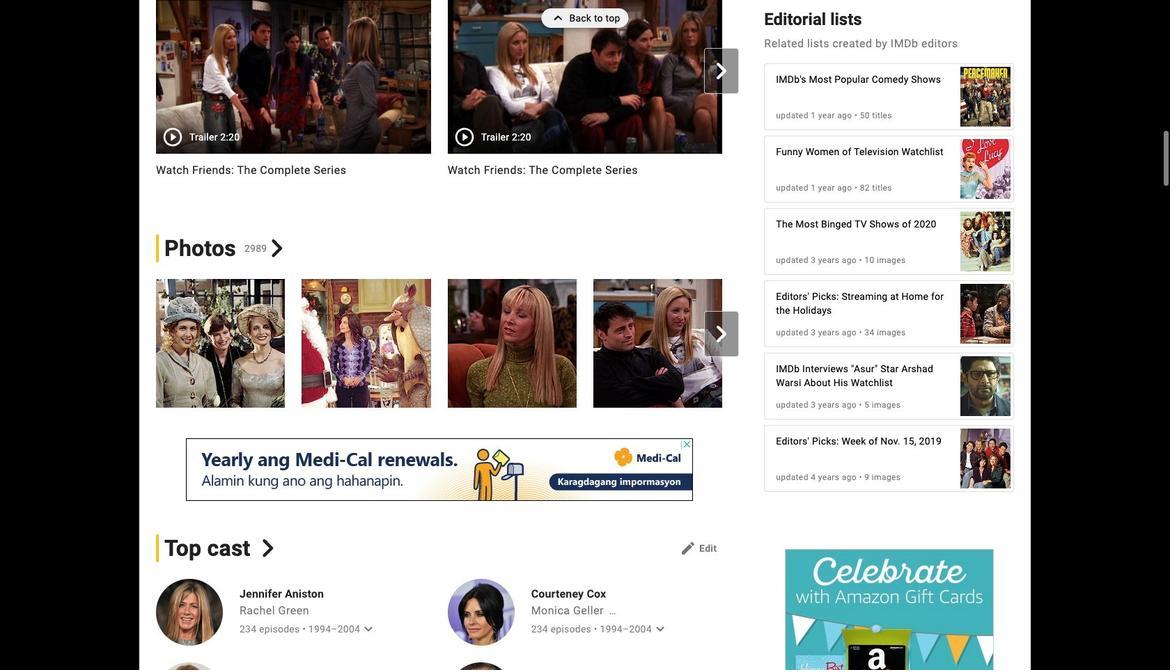 Task type: vqa. For each thing, say whether or not it's contained in the screenshot.
'and' to the left
no



Task type: locate. For each thing, give the bounding box(es) containing it.
jennifer aniston, courteney cox, lisa kudrow, matt leblanc, matthew perry, and david schwimmer in friends (1994) image for lucille ball in i love lucy (1951) image
[[960, 204, 1011, 279]]

courteney cox, matthew perry, and david schwimmer in friends (1994) image
[[302, 279, 431, 408]]

steve agee, dee bradley baker, chukwudi iwuji, john cena, jennifer holland, freddie stroma, and danielle brooks in peacemaker (2022) image
[[960, 60, 1011, 134]]

1 friends: the complete series image from the left
[[156, 0, 431, 154]]

0 vertical spatial chevron right inline image
[[713, 63, 730, 80]]

0 vertical spatial jennifer aniston, courteney cox, lisa kudrow, matt leblanc, matthew perry, and david schwimmer in friends (1994) image
[[960, 204, 1011, 279]]

matt leblanc image
[[448, 663, 514, 671]]

2 vertical spatial chevron right inline image
[[259, 540, 277, 558]]

expand less image
[[550, 17, 569, 36]]

group
[[139, 0, 1014, 196], [156, 0, 431, 196], [156, 0, 431, 154], [448, 0, 722, 196], [448, 0, 722, 154], [739, 0, 1014, 196], [739, 0, 1014, 154], [139, 279, 868, 408]]

courteney cox image
[[448, 580, 514, 647]]

1 vertical spatial chevron right inline image
[[713, 326, 730, 343]]

friends: the complete series image
[[156, 0, 431, 154], [448, 0, 722, 154]]

1 horizontal spatial friends: the complete series image
[[448, 0, 722, 154]]

lucille ball in i love lucy (1951) image
[[960, 132, 1011, 206]]

1 jennifer aniston, courteney cox, lisa kudrow, matt leblanc, matthew perry, and david schwimmer in friends (1994) image from the top
[[960, 204, 1011, 279]]

advertisement element
[[186, 439, 693, 502]]

arrow image
[[652, 621, 669, 638]]

chevron right inline image
[[713, 63, 730, 80], [713, 326, 730, 343], [259, 540, 277, 558]]

1 vertical spatial jennifer aniston, courteney cox, lisa kudrow, matt leblanc, matthew perry, and david schwimmer in friends (1994) image
[[960, 422, 1011, 496]]

0 horizontal spatial friends: the complete series image
[[156, 0, 431, 154]]

2 jennifer aniston, courteney cox, lisa kudrow, matt leblanc, matthew perry, and david schwimmer in friends (1994) image from the top
[[960, 422, 1011, 496]]

jennifer aniston, courteney cox, lisa kudrow, matt leblanc, matthew perry, and david schwimmer in friends (1994) image
[[960, 204, 1011, 279], [960, 422, 1011, 496]]



Task type: describe. For each thing, give the bounding box(es) containing it.
lisa kudrow and matt leblanc in friends (1994) image
[[593, 279, 722, 408]]

matt leblanc, matthew perry, and david schwimmer in friends (1994) image
[[739, 279, 868, 408]]

friends: the complete first season image
[[739, 0, 1014, 154]]

jennifer aniston, courteney cox, lisa kudrow, matt leblanc, matthew perry, and david schwimmer in friends (1994) image for the 'arshad warsi in asur: welcome to your dark side (2020)' image at the bottom
[[960, 422, 1011, 496]]

2 friends: the complete series image from the left
[[448, 0, 722, 154]]

lisa kudrow in friends (1994) image
[[448, 279, 577, 408]]

arrow image
[[360, 621, 377, 638]]

chevron right inline image
[[268, 240, 286, 258]]

lisa kudrow image
[[156, 663, 223, 671]]

jessica hecht, jane sibbett, and candace gingrich in friends (1994) image
[[156, 279, 285, 408]]

jennifer aniston image
[[156, 580, 223, 647]]

arshad warsi in asur: welcome to your dark side (2020) image
[[960, 349, 1011, 423]]

edit image
[[680, 541, 697, 557]]

forest whitaker and madalen mills in jingle jangle: a christmas journey (2020) image
[[960, 277, 1011, 351]]



